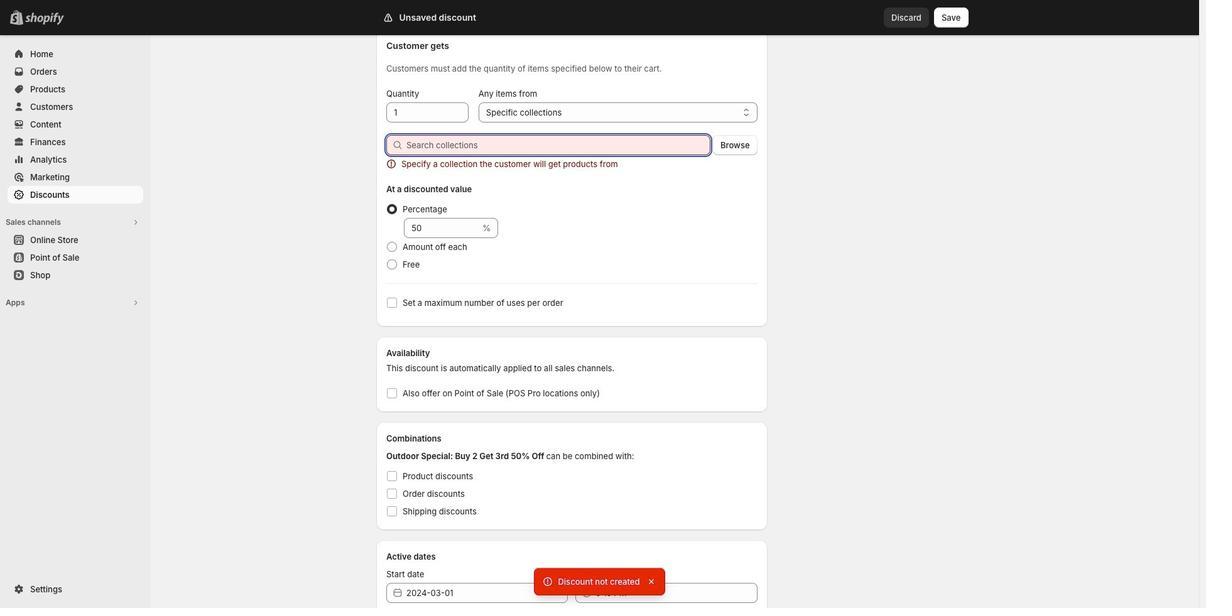 Task type: locate. For each thing, give the bounding box(es) containing it.
Enter time text field
[[596, 583, 758, 603]]

Search collections text field
[[407, 135, 711, 155]]

shopify image
[[25, 13, 64, 25]]

None text field
[[386, 102, 469, 123], [404, 218, 480, 238], [386, 102, 469, 123], [404, 218, 480, 238]]



Task type: describe. For each thing, give the bounding box(es) containing it.
YYYY-MM-DD text field
[[407, 583, 568, 603]]



Task type: vqa. For each thing, say whether or not it's contained in the screenshot.
posts in the bottom left of the page
no



